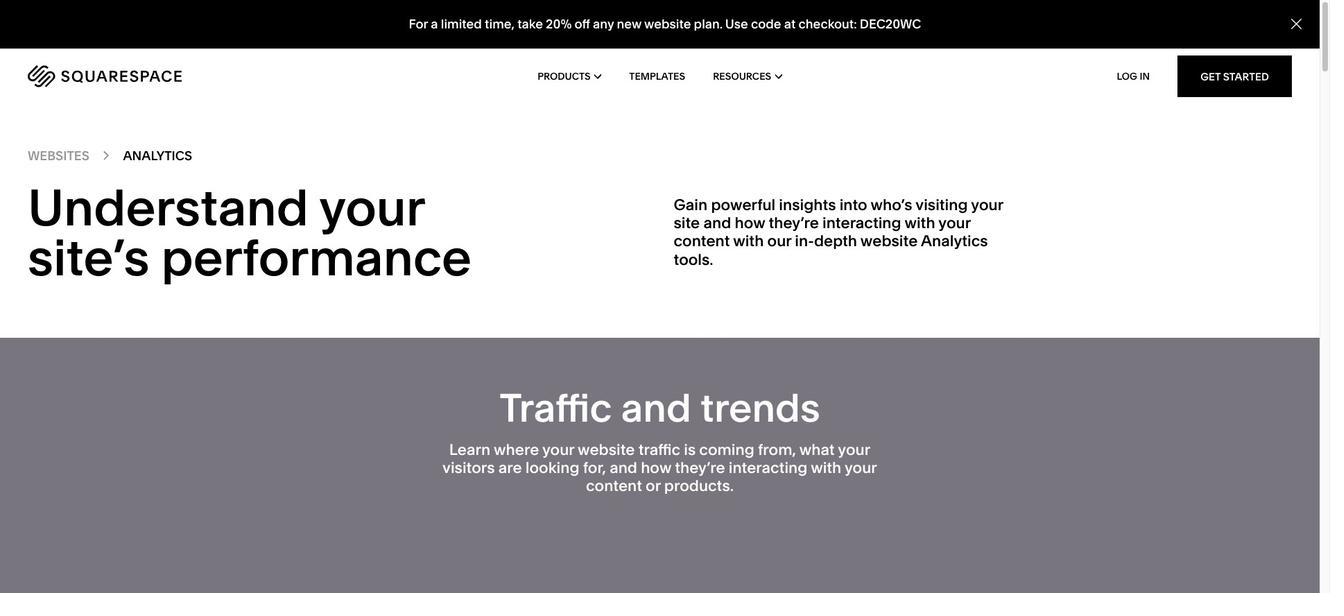 Task type: describe. For each thing, give the bounding box(es) containing it.
products button
[[538, 49, 602, 104]]

1 horizontal spatial website
[[645, 16, 691, 32]]

tools.
[[674, 250, 714, 269]]

any
[[593, 16, 614, 32]]

how inside learn where your website traffic is coming from, what your visitors are looking for, and how they're interacting with your content or products.
[[641, 459, 672, 477]]

in-
[[795, 232, 814, 251]]

where
[[494, 440, 539, 459]]

off
[[575, 16, 590, 32]]

performance
[[161, 227, 472, 288]]

log             in
[[1117, 70, 1150, 83]]

20%
[[546, 16, 572, 32]]

from,
[[758, 440, 797, 459]]

time,
[[485, 16, 515, 32]]

they're inside learn where your website traffic is coming from, what your visitors are looking for, and how they're interacting with your content or products.
[[675, 459, 726, 477]]

take
[[518, 16, 543, 32]]

learn
[[449, 440, 491, 459]]

log             in link
[[1117, 70, 1150, 83]]

site's
[[28, 227, 150, 288]]

or
[[646, 477, 661, 496]]

use
[[726, 16, 748, 32]]

website inside gain powerful insights into who's visiting your site and how they're interacting with your content with our in-depth website analytics tools.
[[861, 232, 918, 251]]

gain powerful insights into who's visiting your site and how they're interacting with your content with our in-depth website analytics tools.
[[674, 195, 1004, 269]]

2 horizontal spatial with
[[905, 214, 936, 232]]

products.
[[665, 477, 734, 496]]

limited
[[441, 16, 482, 32]]

squarespace logo link
[[28, 65, 281, 87]]

get started link
[[1178, 56, 1293, 97]]

for,
[[583, 459, 606, 477]]

code
[[751, 16, 782, 32]]

into
[[840, 195, 868, 214]]

for
[[409, 16, 428, 32]]

started
[[1224, 70, 1270, 83]]

depth
[[814, 232, 858, 251]]

for a limited time, take 20% off any new website plan. use code at checkout: dec20wc
[[409, 16, 922, 32]]

content inside learn where your website traffic is coming from, what your visitors are looking for, and how they're interacting with your content or products.
[[586, 477, 642, 496]]

log
[[1117, 70, 1138, 83]]

who's
[[871, 195, 913, 214]]

1 vertical spatial and
[[621, 384, 692, 431]]

interacting inside gain powerful insights into who's visiting your site and how they're interacting with your content with our in-depth website analytics tools.
[[823, 214, 902, 232]]

dec20wc
[[860, 16, 922, 32]]

0 horizontal spatial with
[[734, 232, 764, 251]]

insights
[[779, 195, 836, 214]]

our
[[768, 232, 792, 251]]

understand your site's performance main content
[[0, 0, 1331, 593]]

traffic
[[500, 384, 612, 431]]

get started
[[1201, 70, 1270, 83]]

interacting inside learn where your website traffic is coming from, what your visitors are looking for, and how they're interacting with your content or products.
[[729, 459, 808, 477]]



Task type: vqa. For each thing, say whether or not it's contained in the screenshot.
Understand on the top
yes



Task type: locate. For each thing, give the bounding box(es) containing it.
traffic
[[639, 440, 681, 459]]

analytics
[[123, 148, 192, 164], [921, 232, 988, 251]]

looking
[[526, 459, 580, 477]]

and up traffic
[[621, 384, 692, 431]]

checkout:
[[799, 16, 857, 32]]

visiting
[[916, 195, 968, 214]]

traffic and trends
[[500, 384, 821, 431]]

analytics inside gain powerful insights into who's visiting your site and how they're interacting with your content with our in-depth website analytics tools.
[[921, 232, 988, 251]]

a
[[431, 16, 438, 32]]

and
[[704, 214, 731, 232], [621, 384, 692, 431], [610, 459, 638, 477]]

websites link
[[28, 148, 89, 164]]

templates link
[[629, 49, 686, 104]]

interacting
[[823, 214, 902, 232], [729, 459, 808, 477]]

0 vertical spatial they're
[[769, 214, 819, 232]]

site
[[674, 214, 700, 232]]

plan.
[[694, 16, 723, 32]]

0 horizontal spatial content
[[586, 477, 642, 496]]

1 horizontal spatial analytics
[[921, 232, 988, 251]]

1 horizontal spatial interacting
[[823, 214, 902, 232]]

they're inside gain powerful insights into who's visiting your site and how they're interacting with your content with our in-depth website analytics tools.
[[769, 214, 819, 232]]

with left our
[[734, 232, 764, 251]]

understand your site's performance
[[28, 177, 472, 288]]

resources
[[713, 70, 772, 83]]

trends
[[701, 384, 821, 431]]

0 vertical spatial content
[[674, 232, 730, 251]]

they're
[[769, 214, 819, 232], [675, 459, 726, 477]]

powerful
[[711, 195, 776, 214]]

visitors
[[443, 459, 495, 477]]

your inside understand your site's performance
[[319, 177, 424, 238]]

how
[[735, 214, 765, 232], [641, 459, 672, 477]]

website inside learn where your website traffic is coming from, what your visitors are looking for, and how they're interacting with your content or products.
[[578, 440, 635, 459]]

1 vertical spatial analytics
[[921, 232, 988, 251]]

website right new
[[645, 16, 691, 32]]

0 vertical spatial website
[[645, 16, 691, 32]]

in
[[1140, 70, 1150, 83]]

1 vertical spatial website
[[861, 232, 918, 251]]

understand
[[28, 177, 309, 238]]

and inside gain powerful insights into who's visiting your site and how they're interacting with your content with our in-depth website analytics tools.
[[704, 214, 731, 232]]

at
[[785, 16, 796, 32]]

2 vertical spatial and
[[610, 459, 638, 477]]

content
[[674, 232, 730, 251], [586, 477, 642, 496]]

squarespace logo image
[[28, 65, 182, 87]]

what
[[800, 440, 835, 459]]

content inside gain powerful insights into who's visiting your site and how they're interacting with your content with our in-depth website analytics tools.
[[674, 232, 730, 251]]

analytics down visiting
[[921, 232, 988, 251]]

and right for,
[[610, 459, 638, 477]]

coming
[[700, 440, 755, 459]]

with right into on the right top
[[905, 214, 936, 232]]

0 vertical spatial analytics
[[123, 148, 192, 164]]

1 horizontal spatial they're
[[769, 214, 819, 232]]

content left or
[[586, 477, 642, 496]]

0 vertical spatial interacting
[[823, 214, 902, 232]]

resources button
[[713, 49, 783, 104]]

learn where your website traffic is coming from, what your visitors are looking for, and how they're interacting with your content or products.
[[443, 440, 878, 496]]

website left traffic
[[578, 440, 635, 459]]

0 vertical spatial and
[[704, 214, 731, 232]]

are
[[499, 459, 522, 477]]

0 horizontal spatial they're
[[675, 459, 726, 477]]

with inside learn where your website traffic is coming from, what your visitors are looking for, and how they're interacting with your content or products.
[[811, 459, 842, 477]]

1 vertical spatial interacting
[[729, 459, 808, 477]]

0 horizontal spatial how
[[641, 459, 672, 477]]

how left our
[[735, 214, 765, 232]]

websites
[[28, 148, 89, 164]]

how inside gain powerful insights into who's visiting your site and how they're interacting with your content with our in-depth website analytics tools.
[[735, 214, 765, 232]]

products
[[538, 70, 591, 83]]

website
[[645, 16, 691, 32], [861, 232, 918, 251], [578, 440, 635, 459]]

1 vertical spatial content
[[586, 477, 642, 496]]

content down gain
[[674, 232, 730, 251]]

1 horizontal spatial with
[[811, 459, 842, 477]]

0 horizontal spatial analytics
[[123, 148, 192, 164]]

templates
[[629, 70, 686, 83]]

1 vertical spatial they're
[[675, 459, 726, 477]]

website down who's
[[861, 232, 918, 251]]

new
[[617, 16, 642, 32]]

2 horizontal spatial website
[[861, 232, 918, 251]]

with right from,
[[811, 459, 842, 477]]

1 vertical spatial how
[[641, 459, 672, 477]]

gain
[[674, 195, 708, 214]]

is
[[684, 440, 696, 459]]

0 vertical spatial how
[[735, 214, 765, 232]]

and inside learn where your website traffic is coming from, what your visitors are looking for, and how they're interacting with your content or products.
[[610, 459, 638, 477]]

0 horizontal spatial website
[[578, 440, 635, 459]]

your
[[319, 177, 424, 238], [972, 195, 1004, 214], [939, 214, 971, 232], [543, 440, 575, 459], [838, 440, 871, 459], [845, 459, 878, 477]]

get
[[1201, 70, 1221, 83]]

1 horizontal spatial content
[[674, 232, 730, 251]]

0 horizontal spatial interacting
[[729, 459, 808, 477]]

1 horizontal spatial how
[[735, 214, 765, 232]]

analytics up understand
[[123, 148, 192, 164]]

with
[[905, 214, 936, 232], [734, 232, 764, 251], [811, 459, 842, 477]]

2 vertical spatial website
[[578, 440, 635, 459]]

and right the site
[[704, 214, 731, 232]]

how left the is
[[641, 459, 672, 477]]



